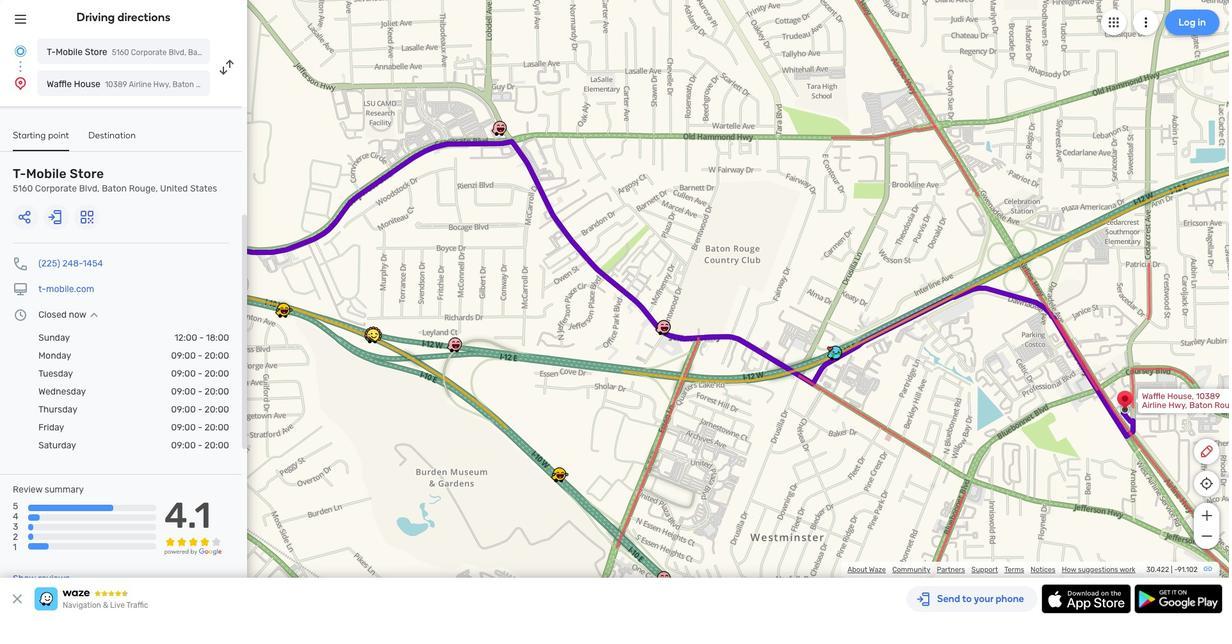 Task type: describe. For each thing, give the bounding box(es) containing it.
baton inside the waffle house, 10389 airline hwy, baton ro
[[1190, 400, 1213, 410]]

blvd, inside t-mobile store, 5160 corporate blvd, baton rouge, united states
[[166, 245, 185, 254]]

1 vertical spatial united
[[160, 183, 188, 194]]

hwy,
[[1169, 400, 1188, 410]]

t-mobile.com link
[[38, 284, 94, 295]]

notices link
[[1031, 566, 1056, 574]]

review
[[13, 484, 43, 495]]

1
[[13, 542, 17, 553]]

20:00 for friday
[[205, 422, 229, 433]]

waffle house, 10389 airline hwy, baton ro
[[1143, 391, 1230, 419]]

t- inside t-mobile store, 5160 corporate blvd, baton rouge, united states
[[126, 236, 134, 245]]

notices
[[1031, 566, 1056, 574]]

driving
[[77, 10, 115, 24]]

partners link
[[937, 566, 966, 574]]

4
[[13, 511, 18, 522]]

09:00 for wednesday
[[171, 386, 196, 397]]

0 vertical spatial store
[[85, 47, 107, 58]]

5 4 3 2 1
[[13, 501, 18, 553]]

community link
[[893, 566, 931, 574]]

sunday
[[38, 332, 70, 343]]

now
[[69, 309, 87, 320]]

pencil image
[[1200, 444, 1215, 459]]

1 vertical spatial corporate
[[35, 183, 77, 194]]

directions
[[118, 10, 171, 24]]

about
[[848, 566, 868, 574]]

(225) 248-1454 link
[[38, 258, 103, 269]]

12:00 - 18:00
[[175, 332, 229, 343]]

starting
[[13, 130, 46, 141]]

about waze link
[[848, 566, 887, 574]]

|
[[1172, 566, 1173, 574]]

09:00 for saturday
[[171, 440, 196, 451]]

0 vertical spatial states
[[264, 48, 287, 57]]

destination
[[88, 130, 136, 141]]

current location image
[[13, 44, 28, 59]]

point
[[48, 130, 69, 141]]

20:00 for thursday
[[205, 404, 229, 415]]

waffle for waffle house
[[47, 79, 72, 90]]

zoom out image
[[1199, 528, 1215, 544]]

baton inside t-mobile store, 5160 corporate blvd, baton rouge, united states
[[188, 245, 211, 254]]

- for thursday
[[198, 404, 202, 415]]

closed now
[[38, 309, 87, 320]]

airline
[[1143, 400, 1167, 410]]

navigation & live traffic
[[63, 601, 148, 610]]

waze
[[870, 566, 887, 574]]

- for sunday
[[200, 332, 204, 343]]

09:00 - 20:00 for saturday
[[171, 440, 229, 451]]

0 vertical spatial corporate
[[131, 48, 167, 57]]

09:00 - 20:00 for friday
[[171, 422, 229, 433]]

review summary
[[13, 484, 84, 495]]

driving directions
[[77, 10, 171, 24]]

work
[[1120, 566, 1136, 574]]

- for saturday
[[198, 440, 202, 451]]

09:00 for thursday
[[171, 404, 196, 415]]

t- inside 't-mobile store 5160 corporate blvd, baton rouge, united states'
[[13, 166, 26, 181]]

30.422 | -91.102
[[1147, 566, 1199, 574]]

support link
[[972, 566, 999, 574]]

- for wednesday
[[198, 386, 202, 397]]

91.102
[[1178, 566, 1199, 574]]

09:00 - 20:00 for wednesday
[[171, 386, 229, 397]]

suggestions
[[1079, 566, 1119, 574]]

chevron up image
[[87, 310, 102, 320]]

09:00 - 20:00 for thursday
[[171, 404, 229, 415]]

call image
[[13, 256, 28, 272]]

waffle house
[[47, 79, 101, 90]]

community
[[893, 566, 931, 574]]

2
[[13, 532, 18, 543]]

about waze community partners support terms notices how suggestions work
[[848, 566, 1136, 574]]

show reviews
[[13, 573, 70, 584]]

store inside 't-mobile store 5160 corporate blvd, baton rouge, united states'
[[70, 166, 104, 181]]

20:00 for wednesday
[[205, 386, 229, 397]]

248-
[[62, 258, 83, 269]]

house
[[74, 79, 101, 90]]

1 vertical spatial rouge,
[[129, 183, 158, 194]]

starting point button
[[13, 130, 69, 151]]

t-mobile.com
[[38, 284, 94, 295]]

summary
[[45, 484, 84, 495]]

mobile inside t-mobile store, 5160 corporate blvd, baton rouge, united states
[[134, 236, 159, 245]]

how suggestions work link
[[1063, 566, 1136, 574]]

partners
[[937, 566, 966, 574]]

starting point
[[13, 130, 69, 141]]

t-mobile store, 5160 corporate blvd, baton rouge, united states
[[126, 236, 211, 263]]

house,
[[1168, 391, 1195, 401]]

friday
[[38, 422, 64, 433]]

t-
[[38, 284, 46, 295]]

09:00 for friday
[[171, 422, 196, 433]]



Task type: locate. For each thing, give the bounding box(es) containing it.
3 09:00 - 20:00 from the top
[[171, 386, 229, 397]]

corporate
[[131, 48, 167, 57], [35, 183, 77, 194], [126, 245, 164, 254]]

1 vertical spatial states
[[190, 183, 217, 194]]

2 09:00 - 20:00 from the top
[[171, 368, 229, 379]]

0 horizontal spatial 5160
[[13, 183, 33, 194]]

rouge,
[[212, 48, 236, 57], [129, 183, 158, 194], [126, 254, 152, 263]]

1 horizontal spatial 5160
[[112, 48, 129, 57]]

t-mobile store 5160 corporate blvd, baton rouge, united states down destination button
[[13, 166, 217, 194]]

20:00 for tuesday
[[205, 368, 229, 379]]

- for tuesday
[[198, 368, 202, 379]]

mobile down starting point button
[[26, 166, 67, 181]]

waffle inside button
[[47, 79, 72, 90]]

20:00
[[205, 350, 229, 361], [205, 368, 229, 379], [205, 386, 229, 397], [205, 404, 229, 415], [205, 422, 229, 433], [205, 440, 229, 451]]

09:00 - 20:00 for tuesday
[[171, 368, 229, 379]]

wednesday
[[38, 386, 86, 397]]

- for friday
[[198, 422, 202, 433]]

closed now button
[[38, 309, 102, 320]]

09:00 - 20:00 for monday
[[171, 350, 229, 361]]

2 vertical spatial mobile
[[134, 236, 159, 245]]

12:00
[[175, 332, 197, 343]]

5 09:00 - 20:00 from the top
[[171, 422, 229, 433]]

waffle inside the waffle house, 10389 airline hwy, baton ro
[[1143, 391, 1166, 401]]

t-mobile store 5160 corporate blvd, baton rouge, united states
[[47, 47, 287, 58], [13, 166, 217, 194]]

1 vertical spatial t-
[[13, 166, 26, 181]]

1 horizontal spatial waffle
[[1143, 391, 1166, 401]]

closed
[[38, 309, 67, 320]]

mobile left store, on the left
[[134, 236, 159, 245]]

saturday
[[38, 440, 76, 451]]

mobile up the waffle house
[[56, 47, 83, 58]]

terms
[[1005, 566, 1025, 574]]

-
[[200, 332, 204, 343], [198, 350, 202, 361], [198, 368, 202, 379], [198, 386, 202, 397], [198, 404, 202, 415], [198, 422, 202, 433], [198, 440, 202, 451], [1175, 566, 1178, 574]]

09:00 for tuesday
[[171, 368, 196, 379]]

0 horizontal spatial waffle
[[47, 79, 72, 90]]

store
[[85, 47, 107, 58], [70, 166, 104, 181]]

1 vertical spatial 5160
[[13, 183, 33, 194]]

states
[[264, 48, 287, 57], [190, 183, 217, 194], [182, 254, 207, 263]]

united
[[238, 48, 262, 57], [160, 183, 188, 194], [154, 254, 180, 263]]

states inside t-mobile store, 5160 corporate blvd, baton rouge, united states
[[182, 254, 207, 263]]

mobile
[[56, 47, 83, 58], [26, 166, 67, 181], [134, 236, 159, 245]]

2 vertical spatial blvd,
[[166, 245, 185, 254]]

5 20:00 from the top
[[205, 422, 229, 433]]

1 horizontal spatial t-
[[47, 47, 56, 58]]

- for monday
[[198, 350, 202, 361]]

mobile.com
[[46, 284, 94, 295]]

2 vertical spatial t-
[[126, 236, 134, 245]]

computer image
[[13, 282, 28, 297]]

reviews
[[38, 573, 70, 584]]

location image
[[13, 76, 28, 91]]

waffle
[[47, 79, 72, 90], [1143, 391, 1166, 401]]

0 horizontal spatial t-
[[13, 166, 26, 181]]

support
[[972, 566, 999, 574]]

show
[[13, 573, 36, 584]]

waffle for waffle house, 10389 airline hwy, baton ro
[[1143, 391, 1166, 401]]

4.1
[[164, 495, 211, 537]]

baton
[[188, 48, 210, 57], [102, 183, 127, 194], [188, 245, 211, 254], [1190, 400, 1213, 410]]

5160 right store, on the left
[[186, 236, 205, 245]]

how
[[1063, 566, 1077, 574]]

0 vertical spatial blvd,
[[169, 48, 186, 57]]

2 horizontal spatial 5160
[[186, 236, 205, 245]]

2 vertical spatial 5160
[[186, 236, 205, 245]]

live
[[110, 601, 125, 610]]

09:00 for monday
[[171, 350, 196, 361]]

1 20:00 from the top
[[205, 350, 229, 361]]

x image
[[10, 591, 25, 607]]

1 vertical spatial t-mobile store 5160 corporate blvd, baton rouge, united states
[[13, 166, 217, 194]]

blvd,
[[169, 48, 186, 57], [79, 183, 100, 194], [166, 245, 185, 254]]

zoom in image
[[1199, 508, 1215, 523]]

3
[[13, 522, 18, 532]]

5160
[[112, 48, 129, 57], [13, 183, 33, 194], [186, 236, 205, 245]]

link image
[[1204, 564, 1214, 574]]

rouge, inside t-mobile store, 5160 corporate blvd, baton rouge, united states
[[126, 254, 152, 263]]

1 09:00 from the top
[[171, 350, 196, 361]]

traffic
[[127, 601, 148, 610]]

store down destination button
[[70, 166, 104, 181]]

t-
[[47, 47, 56, 58], [13, 166, 26, 181], [126, 236, 134, 245]]

2 20:00 from the top
[[205, 368, 229, 379]]

0 vertical spatial waffle
[[47, 79, 72, 90]]

corporate inside t-mobile store, 5160 corporate blvd, baton rouge, united states
[[126, 245, 164, 254]]

2 09:00 from the top
[[171, 368, 196, 379]]

09:00
[[171, 350, 196, 361], [171, 368, 196, 379], [171, 386, 196, 397], [171, 404, 196, 415], [171, 422, 196, 433], [171, 440, 196, 451]]

0 vertical spatial 5160
[[112, 48, 129, 57]]

0 vertical spatial united
[[238, 48, 262, 57]]

united inside t-mobile store, 5160 corporate blvd, baton rouge, united states
[[154, 254, 180, 263]]

4 20:00 from the top
[[205, 404, 229, 415]]

5
[[13, 501, 18, 512]]

mobile inside 't-mobile store 5160 corporate blvd, baton rouge, united states'
[[26, 166, 67, 181]]

3 20:00 from the top
[[205, 386, 229, 397]]

18:00
[[206, 332, 229, 343]]

destination button
[[88, 130, 136, 150]]

0 vertical spatial t-
[[47, 47, 56, 58]]

store,
[[161, 236, 184, 245]]

5160 up waffle house button
[[112, 48, 129, 57]]

5160 inside t-mobile store, 5160 corporate blvd, baton rouge, united states
[[186, 236, 205, 245]]

1 vertical spatial waffle
[[1143, 391, 1166, 401]]

3 09:00 from the top
[[171, 386, 196, 397]]

20:00 for saturday
[[205, 440, 229, 451]]

09:00 - 20:00
[[171, 350, 229, 361], [171, 368, 229, 379], [171, 386, 229, 397], [171, 404, 229, 415], [171, 422, 229, 433], [171, 440, 229, 451]]

6 09:00 - 20:00 from the top
[[171, 440, 229, 451]]

t- left store, on the left
[[126, 236, 134, 245]]

0 vertical spatial t-mobile store 5160 corporate blvd, baton rouge, united states
[[47, 47, 287, 58]]

1 vertical spatial store
[[70, 166, 104, 181]]

5 09:00 from the top
[[171, 422, 196, 433]]

waffle house button
[[37, 70, 210, 96]]

terms link
[[1005, 566, 1025, 574]]

2 vertical spatial states
[[182, 254, 207, 263]]

0 vertical spatial rouge,
[[212, 48, 236, 57]]

navigation
[[63, 601, 101, 610]]

6 20:00 from the top
[[205, 440, 229, 451]]

t-mobile store 5160 corporate blvd, baton rouge, united states down directions
[[47, 47, 287, 58]]

2 vertical spatial rouge,
[[126, 254, 152, 263]]

2 vertical spatial united
[[154, 254, 180, 263]]

thursday
[[38, 404, 77, 415]]

&
[[103, 601, 108, 610]]

4 09:00 from the top
[[171, 404, 196, 415]]

20:00 for monday
[[205, 350, 229, 361]]

30.422
[[1147, 566, 1170, 574]]

10389
[[1197, 391, 1221, 401]]

waffle left hwy,
[[1143, 391, 1166, 401]]

(225)
[[38, 258, 60, 269]]

6 09:00 from the top
[[171, 440, 196, 451]]

monday
[[38, 350, 71, 361]]

1454
[[83, 258, 103, 269]]

2 vertical spatial corporate
[[126, 245, 164, 254]]

1 vertical spatial mobile
[[26, 166, 67, 181]]

4 09:00 - 20:00 from the top
[[171, 404, 229, 415]]

5160 down starting point button
[[13, 183, 33, 194]]

t- down starting
[[13, 166, 26, 181]]

2 horizontal spatial t-
[[126, 236, 134, 245]]

store up the house
[[85, 47, 107, 58]]

1 09:00 - 20:00 from the top
[[171, 350, 229, 361]]

tuesday
[[38, 368, 73, 379]]

1 vertical spatial blvd,
[[79, 183, 100, 194]]

t- right current location "icon"
[[47, 47, 56, 58]]

clock image
[[13, 307, 28, 323]]

waffle left the house
[[47, 79, 72, 90]]

0 vertical spatial mobile
[[56, 47, 83, 58]]

(225) 248-1454
[[38, 258, 103, 269]]



Task type: vqa. For each thing, say whether or not it's contained in the screenshot.
'1'
yes



